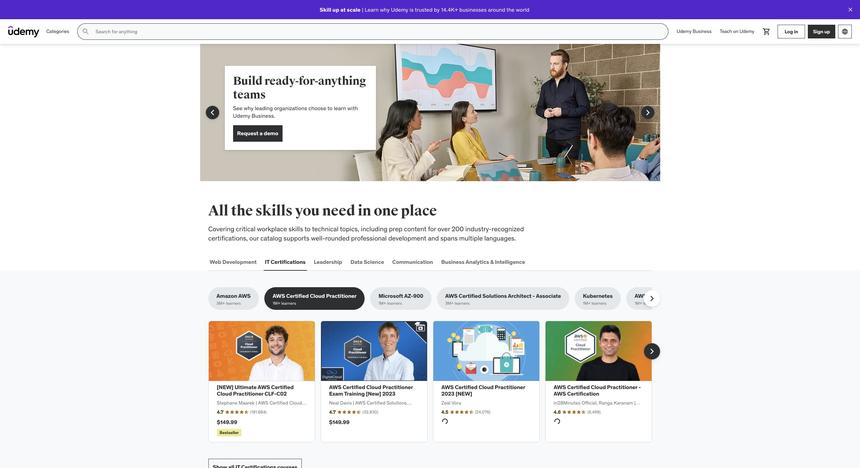 Task type: vqa. For each thing, say whether or not it's contained in the screenshot.
aws corresponding to AWS Certified Cloud Practitioner Exam Training [New] 2023
yes



Task type: describe. For each thing, give the bounding box(es) containing it.
aws certified cloud practitioner - aws certification link
[[554, 384, 641, 398]]

you
[[295, 202, 320, 220]]

amazon aws 3m+ learners
[[217, 293, 251, 306]]

supports
[[284, 234, 310, 242]]

business analytics & intelligence button
[[440, 254, 527, 270]]

- for architect
[[533, 293, 535, 300]]

why for |
[[380, 6, 390, 13]]

1m+ inside aws certified cloud practitioner 1m+ learners
[[273, 301, 280, 306]]

aws certified cloud practitioner 1m+ learners
[[273, 293, 357, 306]]

up for skill
[[333, 6, 339, 13]]

learners inside microsoft az-900 1m+ learners
[[387, 301, 402, 306]]

rounded
[[325, 234, 350, 242]]

1m+ inside "kubernetes 1m+ learners"
[[583, 301, 591, 306]]

exam
[[329, 391, 343, 398]]

content
[[404, 225, 427, 233]]

sign
[[814, 28, 824, 35]]

trusted
[[415, 6, 433, 13]]

skills inside "covering critical workplace skills to technical topics, including prep content for over 200 industry-recognized certifications, our catalog supports well-rounded professional development and spans multiple languages."
[[289, 225, 303, 233]]

aws certified cloud practitioner - aws certification
[[554, 384, 641, 398]]

- inside aws certified developer - associate 1m+ learners
[[699, 293, 702, 300]]

anything
[[318, 74, 367, 88]]

microsoft az-900 1m+ learners
[[379, 293, 424, 306]]

development
[[223, 259, 257, 265]]

critical
[[236, 225, 256, 233]]

aws certified cloud practitioner exam training [new] 2023 link
[[329, 384, 413, 398]]

next image for carousel element containing [new] ultimate aws certified cloud practitioner clf-c02
[[647, 346, 658, 357]]

learn
[[365, 6, 379, 13]]

aws inside amazon aws 3m+ learners
[[238, 293, 251, 300]]

learners inside aws certified developer - associate 1m+ learners
[[644, 301, 659, 306]]

developer
[[672, 293, 698, 300]]

world
[[516, 6, 530, 13]]

teach
[[720, 28, 733, 34]]

need
[[322, 202, 356, 220]]

catalog
[[261, 234, 282, 242]]

shopping cart with 0 items image
[[763, 27, 771, 36]]

learners inside aws certified cloud practitioner 1m+ learners
[[281, 301, 296, 306]]

1m+ inside microsoft az-900 1m+ learners
[[379, 301, 386, 306]]

a
[[260, 130, 263, 137]]

aws certified cloud practitioner 2023 [new] link
[[442, 384, 526, 398]]

certification
[[568, 391, 600, 398]]

0 horizontal spatial in
[[358, 202, 371, 220]]

for
[[428, 225, 436, 233]]

prep
[[389, 225, 403, 233]]

business inside button
[[442, 259, 465, 265]]

categories
[[46, 28, 69, 34]]

up for sign
[[825, 28, 831, 35]]

training
[[344, 391, 365, 398]]

Search for anything text field
[[94, 26, 660, 37]]

all the skills you need in one place
[[208, 202, 437, 220]]

workplace
[[257, 225, 287, 233]]

it
[[265, 259, 270, 265]]

practitioner inside the [new] ultimate aws certified cloud practitioner clf-c02
[[233, 391, 264, 398]]

certifications,
[[208, 234, 248, 242]]

demo
[[264, 130, 279, 137]]

certified for aws certified cloud practitioner - aws certification
[[568, 384, 590, 391]]

certified for aws certified cloud practitioner 2023 [new]
[[455, 384, 478, 391]]

[new] ultimate aws certified cloud practitioner clf-c02
[[217, 384, 294, 398]]

certified for aws certified cloud practitioner exam training [new] 2023
[[343, 384, 365, 391]]

build
[[233, 74, 263, 88]]

for-
[[299, 74, 318, 88]]

all
[[208, 202, 229, 220]]

scale
[[347, 6, 361, 13]]

aws certified developer - associate 1m+ learners
[[635, 293, 728, 306]]

by
[[434, 6, 440, 13]]

sign up link
[[809, 25, 836, 38]]

0 horizontal spatial the
[[231, 202, 253, 220]]

teach on udemy
[[720, 28, 755, 34]]

industry-
[[466, 225, 492, 233]]

solutions
[[483, 293, 507, 300]]

aws inside the [new] ultimate aws certified cloud practitioner clf-c02
[[258, 384, 270, 391]]

aws for aws certified cloud practitioner - aws certification
[[554, 384, 566, 391]]

over
[[438, 225, 450, 233]]

2023 inside aws certified cloud practitioner 2023 [new]
[[442, 391, 455, 398]]

one
[[374, 202, 399, 220]]

learn
[[334, 105, 346, 112]]

practitioner for aws certified cloud practitioner exam training [new] 2023
[[383, 384, 413, 391]]

microsoft
[[379, 293, 403, 300]]

|
[[362, 6, 364, 13]]

organizations
[[274, 105, 307, 112]]

cloud for training
[[367, 384, 382, 391]]

choose
[[309, 105, 327, 112]]

leadership
[[314, 259, 342, 265]]

ready-
[[265, 74, 299, 88]]

place
[[401, 202, 437, 220]]

1m+ inside aws certified developer - associate 1m+ learners
[[635, 301, 643, 306]]

communication
[[393, 259, 433, 265]]

businesses
[[460, 6, 487, 13]]

teach on udemy link
[[716, 23, 759, 40]]

aws certified cloud practitioner 2023 [new]
[[442, 384, 526, 398]]

leadership button
[[313, 254, 344, 270]]

spans
[[441, 234, 458, 242]]

1 horizontal spatial the
[[507, 6, 515, 13]]

0 vertical spatial skills
[[256, 202, 293, 220]]

associate inside aws certified developer - associate 1m+ learners
[[703, 293, 728, 300]]

cloud for [new]
[[479, 384, 494, 391]]

cloud for aws
[[591, 384, 606, 391]]

certified for aws certified solutions architect - associate 3m+ learners
[[459, 293, 482, 300]]



Task type: locate. For each thing, give the bounding box(es) containing it.
2 horizontal spatial -
[[699, 293, 702, 300]]

on
[[734, 28, 739, 34]]

business down "spans"
[[442, 259, 465, 265]]

certified inside aws certified cloud practitioner 1m+ learners
[[286, 293, 309, 300]]

[new] ultimate aws certified cloud practitioner clf-c02 link
[[217, 384, 294, 398]]

0 horizontal spatial [new]
[[217, 384, 234, 391]]

1 horizontal spatial up
[[825, 28, 831, 35]]

cloud inside the [new] ultimate aws certified cloud practitioner clf-c02
[[217, 391, 232, 398]]

1 vertical spatial carousel element
[[208, 321, 661, 443]]

practitioner for aws certified cloud practitioner - aws certification
[[608, 384, 638, 391]]

0 vertical spatial business
[[693, 28, 712, 34]]

cloud inside aws certified cloud practitioner - aws certification
[[591, 384, 606, 391]]

cloud
[[310, 293, 325, 300], [367, 384, 382, 391], [479, 384, 494, 391], [591, 384, 606, 391], [217, 391, 232, 398]]

loading image for aws certified cloud practitioner - aws certification
[[553, 417, 562, 427]]

see
[[233, 105, 243, 112]]

1 horizontal spatial to
[[328, 105, 333, 112]]

loading image for aws certified cloud practitioner 2023 [new]
[[440, 417, 450, 427]]

is
[[410, 6, 414, 13]]

2 loading image from the left
[[553, 417, 562, 427]]

0 horizontal spatial associate
[[536, 293, 561, 300]]

14.4k+
[[441, 6, 458, 13]]

data science
[[351, 259, 384, 265]]

learners inside amazon aws 3m+ learners
[[226, 301, 241, 306]]

1 2023 from the left
[[383, 391, 396, 398]]

next image
[[643, 107, 654, 118], [647, 294, 658, 305], [647, 346, 658, 357]]

business left teach
[[693, 28, 712, 34]]

practitioner inside aws certified cloud practitioner - aws certification
[[608, 384, 638, 391]]

aws certified cloud practitioner exam training [new] 2023
[[329, 384, 413, 398]]

0 horizontal spatial 3m+
[[217, 301, 225, 306]]

next image for topic filters element
[[647, 294, 658, 305]]

1 learners from the left
[[226, 301, 241, 306]]

with
[[348, 105, 358, 112]]

2 learners from the left
[[281, 301, 296, 306]]

in right log
[[795, 28, 799, 35]]

1 1m+ from the left
[[273, 301, 280, 306]]

udemy image
[[8, 26, 40, 37]]

web development button
[[208, 254, 258, 270]]

[new] inside the [new] ultimate aws certified cloud practitioner clf-c02
[[217, 384, 234, 391]]

learners inside "kubernetes 1m+ learners"
[[592, 301, 607, 306]]

next image inside topic filters element
[[647, 294, 658, 305]]

well-
[[311, 234, 325, 242]]

close image
[[848, 6, 855, 13]]

multiple
[[460, 234, 483, 242]]

1 horizontal spatial why
[[380, 6, 390, 13]]

0 horizontal spatial why
[[244, 105, 254, 112]]

4 1m+ from the left
[[635, 301, 643, 306]]

it certifications
[[265, 259, 306, 265]]

0 vertical spatial up
[[333, 6, 339, 13]]

data
[[351, 259, 363, 265]]

covering
[[208, 225, 235, 233]]

1 horizontal spatial associate
[[703, 293, 728, 300]]

topic filters element
[[208, 288, 736, 310]]

3 learners from the left
[[387, 301, 402, 306]]

aws inside aws certified cloud practitioner exam training [new] 2023
[[329, 384, 342, 391]]

&
[[491, 259, 494, 265]]

to left learn
[[328, 105, 333, 112]]

the left world
[[507, 6, 515, 13]]

aws certified solutions architect - associate 3m+ learners
[[446, 293, 561, 306]]

carousel element
[[200, 44, 661, 181], [208, 321, 661, 443]]

in up including
[[358, 202, 371, 220]]

0 vertical spatial the
[[507, 6, 515, 13]]

associate right developer
[[703, 293, 728, 300]]

cloud for learners
[[310, 293, 325, 300]]

intelligence
[[495, 259, 526, 265]]

certified inside aws certified cloud practitioner exam training [new] 2023
[[343, 384, 365, 391]]

web development
[[210, 259, 257, 265]]

aws inside aws certified developer - associate 1m+ learners
[[635, 293, 648, 300]]

to
[[328, 105, 333, 112], [305, 225, 311, 233]]

why for teams
[[244, 105, 254, 112]]

200
[[452, 225, 464, 233]]

skills up workplace
[[256, 202, 293, 220]]

1 vertical spatial next image
[[647, 294, 658, 305]]

professional
[[351, 234, 387, 242]]

2 vertical spatial next image
[[647, 346, 658, 357]]

1 vertical spatial the
[[231, 202, 253, 220]]

0 vertical spatial why
[[380, 6, 390, 13]]

topics,
[[340, 225, 360, 233]]

up left at
[[333, 6, 339, 13]]

2023 inside aws certified cloud practitioner exam training [new] 2023
[[383, 391, 396, 398]]

loading image
[[440, 417, 450, 427], [553, 417, 562, 427]]

certifications
[[271, 259, 306, 265]]

0 horizontal spatial business
[[442, 259, 465, 265]]

udemy business
[[677, 28, 712, 34]]

aws for aws certified cloud practitioner exam training [new] 2023
[[329, 384, 342, 391]]

and
[[428, 234, 439, 242]]

data science button
[[349, 254, 386, 270]]

in
[[795, 28, 799, 35], [358, 202, 371, 220]]

languages.
[[485, 234, 516, 242]]

analytics
[[466, 259, 490, 265]]

log in link
[[778, 25, 806, 38]]

aws for aws certified cloud practitioner 2023 [new]
[[442, 384, 454, 391]]

request
[[237, 130, 259, 137]]

certified inside aws certified cloud practitioner 2023 [new]
[[455, 384, 478, 391]]

learners inside aws certified solutions architect - associate 3m+ learners
[[455, 301, 470, 306]]

1 vertical spatial business
[[442, 259, 465, 265]]

previous image
[[207, 107, 218, 118]]

3m+ inside amazon aws 3m+ learners
[[217, 301, 225, 306]]

request a demo
[[237, 130, 279, 137]]

in inside log in link
[[795, 28, 799, 35]]

2 2023 from the left
[[442, 391, 455, 398]]

certified inside aws certified solutions architect - associate 3m+ learners
[[459, 293, 482, 300]]

0 horizontal spatial loading image
[[440, 417, 450, 427]]

2 1m+ from the left
[[379, 301, 386, 306]]

categories button
[[42, 23, 73, 40]]

aws for aws certified solutions architect - associate 3m+ learners
[[446, 293, 458, 300]]

build ready-for-anything teams see why leading organizations choose to learn with udemy business.
[[233, 74, 367, 119]]

3 1m+ from the left
[[583, 301, 591, 306]]

to up "supports" in the left of the page
[[305, 225, 311, 233]]

recognized
[[492, 225, 524, 233]]

skills up "supports" in the left of the page
[[289, 225, 303, 233]]

1 associate from the left
[[536, 293, 561, 300]]

certified inside the [new] ultimate aws certified cloud practitioner clf-c02
[[271, 384, 294, 391]]

1 vertical spatial in
[[358, 202, 371, 220]]

1 horizontal spatial in
[[795, 28, 799, 35]]

aws for aws certified cloud practitioner 1m+ learners
[[273, 293, 285, 300]]

1 vertical spatial up
[[825, 28, 831, 35]]

carousel element containing [new] ultimate aws certified cloud practitioner clf-c02
[[208, 321, 661, 443]]

0 horizontal spatial to
[[305, 225, 311, 233]]

kubernetes
[[583, 293, 613, 300]]

1 horizontal spatial 2023
[[442, 391, 455, 398]]

associate
[[536, 293, 561, 300], [703, 293, 728, 300]]

submit search image
[[82, 27, 90, 36]]

development
[[389, 234, 427, 242]]

1 horizontal spatial business
[[693, 28, 712, 34]]

why
[[380, 6, 390, 13], [244, 105, 254, 112]]

0 vertical spatial next image
[[643, 107, 654, 118]]

sign up
[[814, 28, 831, 35]]

udemy
[[391, 6, 409, 13], [677, 28, 692, 34], [740, 28, 755, 34], [233, 112, 250, 119]]

[new] inside aws certified cloud practitioner 2023 [new]
[[456, 391, 473, 398]]

3m+ inside aws certified solutions architect - associate 3m+ learners
[[446, 301, 454, 306]]

0 horizontal spatial up
[[333, 6, 339, 13]]

certified for aws certified cloud practitioner 1m+ learners
[[286, 293, 309, 300]]

choose a language image
[[842, 28, 849, 35]]

log
[[785, 28, 794, 35]]

2 3m+ from the left
[[446, 301, 454, 306]]

up right the sign
[[825, 28, 831, 35]]

cloud inside aws certified cloud practitioner 1m+ learners
[[310, 293, 325, 300]]

1 vertical spatial to
[[305, 225, 311, 233]]

practitioner inside aws certified cloud practitioner 2023 [new]
[[495, 384, 526, 391]]

skill up at scale | learn why udemy is trusted by 14.4k+ businesses around the world
[[320, 6, 530, 13]]

practitioner for aws certified cloud practitioner 1m+ learners
[[326, 293, 357, 300]]

practitioner inside aws certified cloud practitioner exam training [new] 2023
[[383, 384, 413, 391]]

including
[[361, 225, 388, 233]]

up inside sign up link
[[825, 28, 831, 35]]

1 loading image from the left
[[440, 417, 450, 427]]

request a demo link
[[233, 125, 283, 142]]

kubernetes 1m+ learners
[[583, 293, 613, 306]]

2 associate from the left
[[703, 293, 728, 300]]

communication button
[[391, 254, 435, 270]]

certified
[[286, 293, 309, 300], [459, 293, 482, 300], [649, 293, 671, 300], [271, 384, 294, 391], [343, 384, 365, 391], [455, 384, 478, 391], [568, 384, 590, 391]]

associate inside aws certified solutions architect - associate 3m+ learners
[[536, 293, 561, 300]]

0 horizontal spatial -
[[533, 293, 535, 300]]

associate right architect
[[536, 293, 561, 300]]

aws inside aws certified cloud practitioner 2023 [new]
[[442, 384, 454, 391]]

4 learners from the left
[[455, 301, 470, 306]]

0 vertical spatial in
[[795, 28, 799, 35]]

5 learners from the left
[[592, 301, 607, 306]]

why right see
[[244, 105, 254, 112]]

teams
[[233, 88, 266, 102]]

business.
[[252, 112, 275, 119]]

1 horizontal spatial [new]
[[456, 391, 473, 398]]

aws inside aws certified solutions architect - associate 3m+ learners
[[446, 293, 458, 300]]

aws inside aws certified cloud practitioner 1m+ learners
[[273, 293, 285, 300]]

around
[[488, 6, 506, 13]]

at
[[341, 6, 346, 13]]

carousel element containing build ready-for-anything teams
[[200, 44, 661, 181]]

[new]
[[366, 391, 381, 398]]

- for practitioner
[[639, 384, 641, 391]]

udemy inside build ready-for-anything teams see why leading organizations choose to learn with udemy business.
[[233, 112, 250, 119]]

practitioner inside aws certified cloud practitioner 1m+ learners
[[326, 293, 357, 300]]

0 vertical spatial to
[[328, 105, 333, 112]]

it certifications button
[[264, 254, 307, 270]]

the up critical at top
[[231, 202, 253, 220]]

practitioner for aws certified cloud practitioner 2023 [new]
[[495, 384, 526, 391]]

to inside build ready-for-anything teams see why leading organizations choose to learn with udemy business.
[[328, 105, 333, 112]]

certified for aws certified developer - associate 1m+ learners
[[649, 293, 671, 300]]

our
[[250, 234, 259, 242]]

az-
[[404, 293, 414, 300]]

learners
[[226, 301, 241, 306], [281, 301, 296, 306], [387, 301, 402, 306], [455, 301, 470, 306], [592, 301, 607, 306], [644, 301, 659, 306]]

certified inside aws certified developer - associate 1m+ learners
[[649, 293, 671, 300]]

1 vertical spatial why
[[244, 105, 254, 112]]

- inside aws certified cloud practitioner - aws certification
[[639, 384, 641, 391]]

udemy business link
[[673, 23, 716, 40]]

why right learn
[[380, 6, 390, 13]]

covering critical workplace skills to technical topics, including prep content for over 200 industry-recognized certifications, our catalog supports well-rounded professional development and spans multiple languages.
[[208, 225, 524, 242]]

1 horizontal spatial 3m+
[[446, 301, 454, 306]]

1 horizontal spatial -
[[639, 384, 641, 391]]

skill
[[320, 6, 332, 13]]

- inside aws certified solutions architect - associate 3m+ learners
[[533, 293, 535, 300]]

business analytics & intelligence
[[442, 259, 526, 265]]

why inside build ready-for-anything teams see why leading organizations choose to learn with udemy business.
[[244, 105, 254, 112]]

to inside "covering critical workplace skills to technical topics, including prep content for over 200 industry-recognized certifications, our catalog supports well-rounded professional development and spans multiple languages."
[[305, 225, 311, 233]]

clf-
[[265, 391, 277, 398]]

aws for aws certified developer - associate 1m+ learners
[[635, 293, 648, 300]]

certified inside aws certified cloud practitioner - aws certification
[[568, 384, 590, 391]]

1m+
[[273, 301, 280, 306], [379, 301, 386, 306], [583, 301, 591, 306], [635, 301, 643, 306]]

cloud inside aws certified cloud practitioner exam training [new] 2023
[[367, 384, 382, 391]]

0 vertical spatial carousel element
[[200, 44, 661, 181]]

6 learners from the left
[[644, 301, 659, 306]]

0 horizontal spatial 2023
[[383, 391, 396, 398]]

1 vertical spatial skills
[[289, 225, 303, 233]]

web
[[210, 259, 221, 265]]

cloud inside aws certified cloud practitioner 2023 [new]
[[479, 384, 494, 391]]

1 horizontal spatial loading image
[[553, 417, 562, 427]]

1 3m+ from the left
[[217, 301, 225, 306]]

[new]
[[217, 384, 234, 391], [456, 391, 473, 398]]



